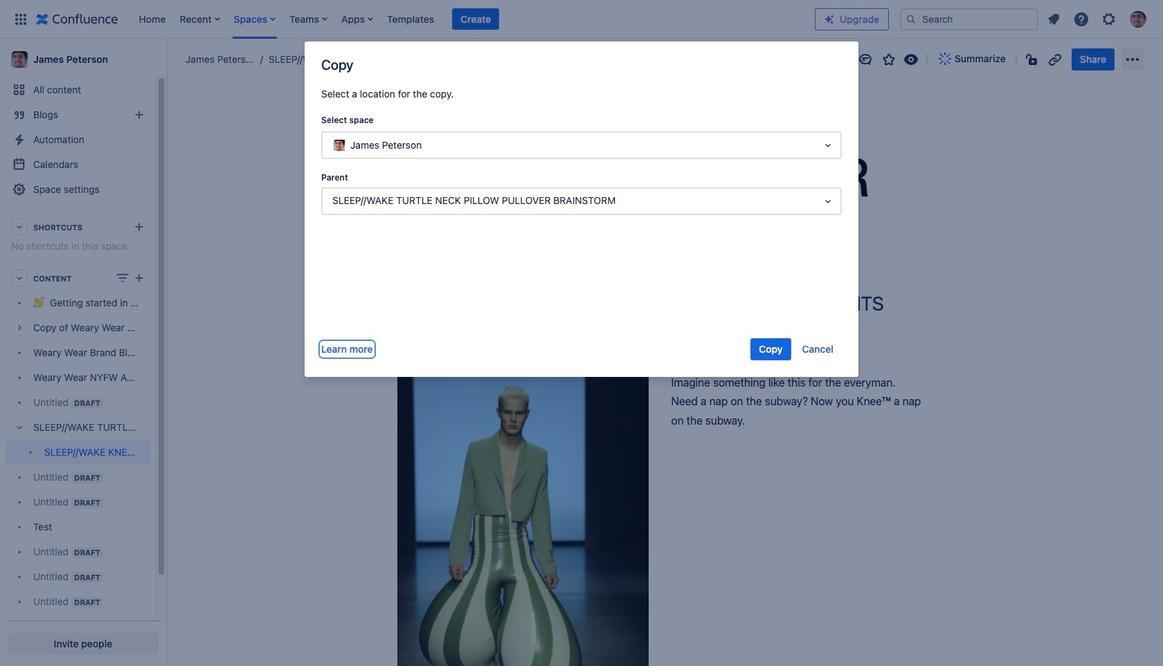 Task type: locate. For each thing, give the bounding box(es) containing it.
tree item
[[6, 415, 150, 465]]

list item inside global element
[[452, 8, 499, 30]]

0 horizontal spatial list
[[132, 0, 815, 38]]

copy link image
[[1047, 51, 1063, 67]]

confluence image
[[36, 11, 118, 27], [36, 11, 118, 27]]

None search field
[[900, 8, 1038, 30]]

Search field
[[900, 8, 1038, 30]]

list
[[132, 0, 815, 38], [1041, 7, 1155, 31]]

group
[[751, 339, 842, 361]]

banner
[[0, 0, 1163, 39]]

None text field
[[331, 138, 334, 152]]

dialog
[[305, 42, 858, 377]]

tree inside space element
[[6, 291, 150, 640]]

list item
[[175, 0, 224, 38], [285, 0, 332, 38], [452, 8, 499, 30]]

tree
[[6, 291, 150, 640]]

settings icon image
[[1101, 11, 1117, 27]]

global element
[[8, 0, 815, 38]]

2 horizontal spatial list item
[[452, 8, 499, 30]]

0 horizontal spatial list item
[[175, 0, 224, 38]]

None text field
[[330, 195, 333, 208]]



Task type: describe. For each thing, give the bounding box(es) containing it.
open image
[[820, 193, 836, 210]]

open image
[[820, 137, 836, 154]]

search image
[[905, 13, 917, 25]]

create a page image
[[131, 270, 147, 287]]

1 horizontal spatial list
[[1041, 7, 1155, 31]]

create a blog image
[[131, 107, 147, 123]]

1 horizontal spatial list item
[[285, 0, 332, 38]]

space element
[[0, 39, 166, 667]]

premium image
[[824, 13, 835, 25]]

star image
[[881, 51, 897, 67]]

tree item inside space element
[[6, 415, 150, 465]]



Task type: vqa. For each thing, say whether or not it's contained in the screenshot.
the leftmost The
no



